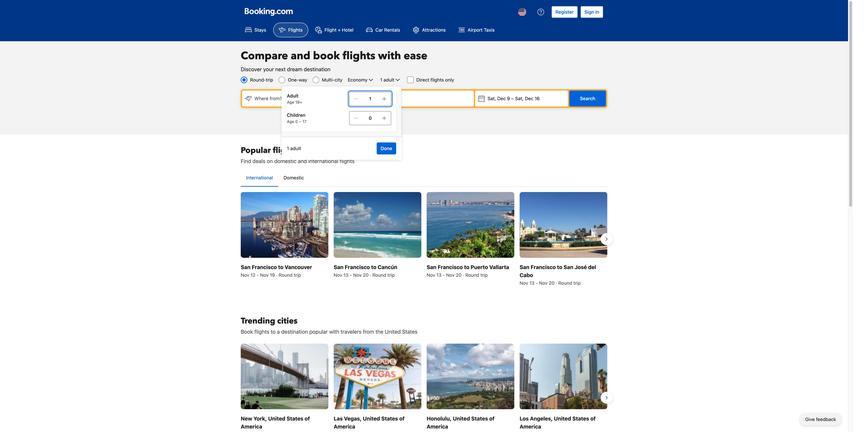 Task type: vqa. For each thing, say whether or not it's contained in the screenshot.


Task type: describe. For each thing, give the bounding box(es) containing it.
book
[[241, 329, 253, 335]]

- inside san francisco to cancún nov 13 - nov 20 · round trip
[[350, 273, 352, 278]]

stays link
[[240, 23, 272, 37]]

flights
[[288, 27, 303, 33]]

children age 0 – 17
[[287, 113, 307, 124]]

popular
[[310, 329, 328, 335]]

car rentals
[[376, 27, 400, 33]]

1 sat, from the left
[[488, 96, 496, 101]]

international button
[[241, 169, 278, 187]]

direct flights only
[[417, 77, 455, 83]]

to for cancún
[[371, 264, 377, 271]]

only
[[446, 77, 455, 83]]

and inside compare and book flights with ease discover your next dream destination
[[291, 49, 311, 63]]

search button
[[570, 91, 606, 107]]

20 inside san francisco to puerto vallarta nov 13 - nov 20 · round trip
[[456, 273, 462, 278]]

car
[[376, 27, 383, 33]]

san francisco to vancouver image
[[241, 192, 329, 258]]

with inside compare and book flights with ease discover your next dream destination
[[378, 49, 401, 63]]

car rentals link
[[361, 23, 406, 37]]

+
[[338, 27, 341, 33]]

honolulu, united states of america
[[427, 416, 495, 431]]

san francisco to puerto vallarta image
[[427, 192, 515, 258]]

give feedback button
[[801, 414, 842, 426]]

trip inside san francisco to cancún nov 13 - nov 20 · round trip
[[388, 273, 395, 278]]

flights up domestic
[[273, 145, 298, 156]]

where from? button
[[242, 91, 352, 107]]

francisco for san
[[531, 264, 556, 271]]

new york, united states of america
[[241, 416, 310, 431]]

to for vancouver
[[278, 264, 284, 271]]

cancún
[[378, 264, 398, 271]]

new york, united states of america image
[[241, 344, 329, 410]]

san for san francisco to vancouver
[[241, 264, 251, 271]]

las vegas, united states of america image
[[334, 344, 422, 410]]

rentals
[[385, 27, 400, 33]]

vallarta
[[490, 264, 510, 271]]

airport taxis link
[[453, 23, 501, 37]]

2 dec from the left
[[525, 96, 534, 101]]

san francisco to puerto vallarta nov 13 - nov 20 · round trip
[[427, 264, 510, 278]]

united inside trending cities book flights to a destination popular with travelers from the united states
[[385, 329, 401, 335]]

attractions
[[422, 27, 446, 33]]

round-
[[250, 77, 266, 83]]

way
[[299, 77, 307, 83]]

2 sat, from the left
[[516, 96, 524, 101]]

- inside san francisco to san josé del cabo nov 13 - nov 20 · round trip
[[536, 281, 538, 286]]

– for 17
[[299, 119, 302, 124]]

· inside san francisco to san josé del cabo nov 13 - nov 20 · round trip
[[556, 281, 558, 286]]

los angeles, united states of america image
[[520, 344, 608, 410]]

attractions link
[[407, 23, 452, 37]]

san for san francisco to cancún
[[334, 264, 344, 271]]

in
[[596, 9, 600, 15]]

las vegas, united states of america
[[334, 416, 405, 431]]

trip inside san francisco to san josé del cabo nov 13 - nov 20 · round trip
[[574, 281, 581, 286]]

francisco for cancún
[[345, 264, 370, 271]]

from
[[363, 329, 374, 335]]

adult inside popup button
[[384, 77, 395, 83]]

flight + hotel
[[325, 27, 354, 33]]

your
[[263, 66, 274, 73]]

los angeles, united states of america link
[[520, 344, 608, 433]]

states inside trending cities book flights to a destination popular with travelers from the united states
[[402, 329, 418, 335]]

honolulu, united states of america image
[[427, 344, 515, 410]]

- inside san francisco to puerto vallarta nov 13 - nov 20 · round trip
[[443, 273, 445, 278]]

1 horizontal spatial 0
[[369, 116, 372, 121]]

region containing san francisco to vancouver
[[236, 190, 613, 290]]

round inside san francisco to vancouver nov 12 - nov 19 · round trip
[[279, 273, 293, 278]]

one-way
[[288, 77, 307, 83]]

travelers
[[341, 329, 362, 335]]

international
[[246, 175, 273, 181]]

region containing new york, united states of america
[[236, 342, 613, 433]]

san francisco to san josé del cabo image
[[520, 192, 608, 258]]

to for san
[[558, 264, 563, 271]]

las vegas, united states of america link
[[334, 344, 422, 433]]

stays
[[255, 27, 266, 33]]

12
[[251, 273, 256, 278]]

flight + hotel link
[[310, 23, 359, 37]]

destination inside trending cities book flights to a destination popular with travelers from the united states
[[281, 329, 308, 335]]

round inside san francisco to san josé del cabo nov 13 - nov 20 · round trip
[[559, 281, 573, 286]]

honolulu, united states of america link
[[427, 344, 515, 433]]

next
[[275, 66, 286, 73]]

0 horizontal spatial 1 adult
[[287, 146, 301, 151]]

united inside honolulu, united states of america
[[453, 416, 470, 423]]

trip down your
[[266, 77, 273, 83]]

united for las vegas, united states of america
[[363, 416, 380, 423]]

16
[[535, 96, 540, 101]]

of inside honolulu, united states of america
[[490, 416, 495, 423]]

search
[[580, 96, 596, 101]]

puerto
[[471, 264, 488, 271]]

0 horizontal spatial 1
[[287, 146, 289, 151]]

discover
[[241, 66, 262, 73]]

you
[[319, 145, 334, 156]]

flight
[[325, 27, 337, 33]]

flights inside compare and book flights with ease discover your next dream destination
[[343, 49, 376, 63]]

where
[[255, 96, 269, 101]]

13 inside san francisco to cancún nov 13 - nov 20 · round trip
[[344, 273, 349, 278]]

san for san francisco to san josé del cabo
[[520, 264, 530, 271]]

america for los
[[520, 424, 542, 431]]

a
[[277, 329, 280, 335]]

· inside san francisco to vancouver nov 12 - nov 19 · round trip
[[276, 273, 278, 278]]

sat, dec 9 – sat, dec 16
[[488, 96, 540, 101]]

near
[[300, 145, 317, 156]]

multi-
[[322, 77, 335, 83]]

america inside honolulu, united states of america
[[427, 424, 449, 431]]

flights left only
[[431, 77, 444, 83]]

adult age 18+
[[287, 93, 303, 105]]

book
[[313, 49, 340, 63]]

vancouver
[[285, 264, 312, 271]]

done button
[[377, 143, 397, 155]]

united for new york, united states of america
[[268, 416, 286, 423]]

cabo
[[520, 272, 534, 279]]

of for new york, united states of america
[[305, 416, 310, 423]]

flights right international
[[340, 158, 355, 165]]

where from?
[[255, 96, 282, 101]]

trending cities book flights to a destination popular with travelers from the united states
[[241, 316, 418, 335]]

children
[[287, 113, 306, 118]]

find
[[241, 158, 251, 165]]



Task type: locate. For each thing, give the bounding box(es) containing it.
13 inside san francisco to san josé del cabo nov 13 - nov 20 · round trip
[[530, 281, 535, 286]]

angeles,
[[530, 416, 553, 423]]

san francisco to cancún image
[[334, 192, 422, 258]]

0 vertical spatial age
[[287, 100, 294, 105]]

to left cancún
[[371, 264, 377, 271]]

age for children
[[287, 119, 294, 124]]

united right the the
[[385, 329, 401, 335]]

destination up multi-
[[304, 66, 331, 73]]

age inside children age 0 – 17
[[287, 119, 294, 124]]

america down honolulu,
[[427, 424, 449, 431]]

0
[[369, 116, 372, 121], [296, 119, 298, 124]]

from?
[[270, 96, 282, 101]]

5 san from the left
[[564, 264, 574, 271]]

0 vertical spatial with
[[378, 49, 401, 63]]

· inside san francisco to cancún nov 13 - nov 20 · round trip
[[370, 273, 371, 278]]

los angeles, united states of america
[[520, 416, 596, 431]]

of inside los angeles, united states of america
[[591, 416, 596, 423]]

francisco
[[252, 264, 277, 271], [345, 264, 370, 271], [438, 264, 463, 271], [531, 264, 556, 271]]

age inside the adult age 18+
[[287, 100, 294, 105]]

2 of from the left
[[400, 416, 405, 423]]

ease
[[404, 49, 428, 63]]

1 horizontal spatial 20
[[456, 273, 462, 278]]

with inside trending cities book flights to a destination popular with travelers from the united states
[[329, 329, 340, 335]]

states inside the "new york, united states of america"
[[287, 416, 304, 423]]

1 adult right economy at the top of page
[[380, 77, 395, 83]]

of for los angeles, united states of america
[[591, 416, 596, 423]]

20 inside san francisco to cancún nov 13 - nov 20 · round trip
[[363, 273, 369, 278]]

united
[[385, 329, 401, 335], [268, 416, 286, 423], [363, 416, 380, 423], [453, 416, 470, 423], [554, 416, 572, 423]]

direct
[[417, 77, 430, 83]]

region
[[236, 190, 613, 290], [236, 342, 613, 433]]

adult
[[384, 77, 395, 83], [291, 146, 301, 151]]

1 vertical spatial –
[[299, 119, 302, 124]]

1 horizontal spatial 1
[[369, 96, 372, 102]]

give feedback
[[806, 417, 837, 423]]

18+
[[296, 100, 303, 105]]

destination inside compare and book flights with ease discover your next dream destination
[[304, 66, 331, 73]]

0 horizontal spatial dec
[[498, 96, 506, 101]]

- inside san francisco to vancouver nov 12 - nov 19 · round trip
[[257, 273, 259, 278]]

america down las
[[334, 424, 355, 431]]

of for las vegas, united states of america
[[400, 416, 405, 423]]

flights link
[[273, 23, 308, 37]]

san for san francisco to puerto vallarta
[[427, 264, 437, 271]]

4 san from the left
[[520, 264, 530, 271]]

united inside los angeles, united states of america
[[554, 416, 572, 423]]

states
[[402, 329, 418, 335], [287, 416, 304, 423], [382, 416, 398, 423], [472, 416, 488, 423], [573, 416, 590, 423]]

states inside las vegas, united states of america
[[382, 416, 398, 423]]

1 vertical spatial 1 adult
[[287, 146, 301, 151]]

america down los
[[520, 424, 542, 431]]

age for adult
[[287, 100, 294, 105]]

and inside popular flights near you find deals on domestic and international flights
[[298, 158, 307, 165]]

states for new york, united states of america
[[287, 416, 304, 423]]

trip inside san francisco to vancouver nov 12 - nov 19 · round trip
[[294, 273, 301, 278]]

compare
[[241, 49, 288, 63]]

states inside los angeles, united states of america
[[573, 416, 590, 423]]

2 vertical spatial 1
[[287, 146, 289, 151]]

1 vertical spatial with
[[329, 329, 340, 335]]

sat, left the 9
[[488, 96, 496, 101]]

13
[[344, 273, 349, 278], [437, 273, 442, 278], [530, 281, 535, 286]]

popular
[[241, 145, 271, 156]]

2 region from the top
[[236, 342, 613, 433]]

13 inside san francisco to puerto vallarta nov 13 - nov 20 · round trip
[[437, 273, 442, 278]]

new york, united states of america link
[[241, 344, 329, 433]]

adult right economy at the top of page
[[384, 77, 395, 83]]

domestic
[[274, 158, 297, 165]]

20
[[363, 273, 369, 278], [456, 273, 462, 278], [549, 281, 555, 286]]

0 horizontal spatial sat,
[[488, 96, 496, 101]]

san inside san francisco to vancouver nov 12 - nov 19 · round trip
[[241, 264, 251, 271]]

to left puerto
[[464, 264, 470, 271]]

flights up economy at the top of page
[[343, 49, 376, 63]]

on
[[267, 158, 273, 165]]

1 dec from the left
[[498, 96, 506, 101]]

19
[[270, 273, 275, 278]]

honolulu,
[[427, 416, 452, 423]]

with right the popular
[[329, 329, 340, 335]]

0 vertical spatial adult
[[384, 77, 395, 83]]

0 vertical spatial region
[[236, 190, 613, 290]]

0 horizontal spatial –
[[299, 119, 302, 124]]

2 horizontal spatial 1
[[380, 77, 383, 83]]

tab list
[[241, 169, 608, 187]]

united for los angeles, united states of america
[[554, 416, 572, 423]]

to for puerto
[[464, 264, 470, 271]]

america for new
[[241, 424, 262, 431]]

0 vertical spatial 1
[[380, 77, 383, 83]]

round inside san francisco to cancún nov 13 - nov 20 · round trip
[[373, 273, 387, 278]]

age down adult
[[287, 100, 294, 105]]

dec
[[498, 96, 506, 101], [525, 96, 534, 101]]

1 vertical spatial destination
[[281, 329, 308, 335]]

1 adult inside popup button
[[380, 77, 395, 83]]

sat, dec 9 – sat, dec 16 button
[[476, 91, 568, 107]]

1 vertical spatial region
[[236, 342, 613, 433]]

1 adult
[[380, 77, 395, 83], [287, 146, 301, 151]]

york,
[[254, 416, 267, 423]]

one-
[[288, 77, 299, 83]]

economy
[[348, 77, 368, 83]]

francisco left cancún
[[345, 264, 370, 271]]

1 horizontal spatial with
[[378, 49, 401, 63]]

sign in link
[[581, 6, 604, 18]]

united right 'york,'
[[268, 416, 286, 423]]

2 horizontal spatial 20
[[549, 281, 555, 286]]

international
[[309, 158, 339, 165]]

17
[[303, 119, 307, 124]]

0 vertical spatial and
[[291, 49, 311, 63]]

1
[[380, 77, 383, 83], [369, 96, 372, 102], [287, 146, 289, 151]]

of inside the "new york, united states of america"
[[305, 416, 310, 423]]

1 horizontal spatial 13
[[437, 273, 442, 278]]

4 america from the left
[[520, 424, 542, 431]]

trip inside san francisco to puerto vallarta nov 13 - nov 20 · round trip
[[481, 273, 488, 278]]

united inside the "new york, united states of america"
[[268, 416, 286, 423]]

flights down trending
[[255, 329, 270, 335]]

and down near
[[298, 158, 307, 165]]

francisco for puerto
[[438, 264, 463, 271]]

deals
[[253, 158, 266, 165]]

dream
[[287, 66, 303, 73]]

to inside san francisco to san josé del cabo nov 13 - nov 20 · round trip
[[558, 264, 563, 271]]

america inside las vegas, united states of america
[[334, 424, 355, 431]]

multi-city
[[322, 77, 343, 83]]

domestic button
[[278, 169, 310, 187]]

– inside children age 0 – 17
[[299, 119, 302, 124]]

feedback
[[817, 417, 837, 423]]

to
[[278, 264, 284, 271], [371, 264, 377, 271], [464, 264, 470, 271], [558, 264, 563, 271], [271, 329, 276, 335]]

airport
[[468, 27, 483, 33]]

20 inside san francisco to san josé del cabo nov 13 - nov 20 · round trip
[[549, 281, 555, 286]]

san francisco to vancouver nov 12 - nov 19 · round trip
[[241, 264, 312, 278]]

dec left 16
[[525, 96, 534, 101]]

trip down puerto
[[481, 273, 488, 278]]

-
[[257, 273, 259, 278], [350, 273, 352, 278], [443, 273, 445, 278], [536, 281, 538, 286]]

booking.com logo image
[[245, 8, 293, 16], [245, 8, 293, 16]]

3 america from the left
[[427, 424, 449, 431]]

new
[[241, 416, 252, 423]]

destination down "cities"
[[281, 329, 308, 335]]

america down new
[[241, 424, 262, 431]]

trip down vancouver
[[294, 273, 301, 278]]

united right the angeles,
[[554, 416, 572, 423]]

1 vertical spatial 1
[[369, 96, 372, 102]]

round
[[279, 273, 293, 278], [373, 273, 387, 278], [466, 273, 480, 278], [559, 281, 573, 286]]

tab list containing international
[[241, 169, 608, 187]]

francisco inside san francisco to cancún nov 13 - nov 20 · round trip
[[345, 264, 370, 271]]

round inside san francisco to puerto vallarta nov 13 - nov 20 · round trip
[[466, 273, 480, 278]]

states for los angeles, united states of america
[[573, 416, 590, 423]]

0 horizontal spatial 13
[[344, 273, 349, 278]]

1 horizontal spatial –
[[512, 96, 514, 101]]

america
[[241, 424, 262, 431], [334, 424, 355, 431], [427, 424, 449, 431], [520, 424, 542, 431]]

register
[[556, 9, 574, 15]]

1 america from the left
[[241, 424, 262, 431]]

– right the 9
[[512, 96, 514, 101]]

1 vertical spatial and
[[298, 158, 307, 165]]

with
[[378, 49, 401, 63], [329, 329, 340, 335]]

3 san from the left
[[427, 264, 437, 271]]

city
[[335, 77, 343, 83]]

america inside the "new york, united states of america"
[[241, 424, 262, 431]]

age down children
[[287, 119, 294, 124]]

1 inside popup button
[[380, 77, 383, 83]]

los
[[520, 416, 529, 423]]

taxis
[[484, 27, 495, 33]]

0 horizontal spatial adult
[[291, 146, 301, 151]]

0 vertical spatial 1 adult
[[380, 77, 395, 83]]

with up 1 adult popup button
[[378, 49, 401, 63]]

register link
[[552, 6, 578, 18]]

trip down josé
[[574, 281, 581, 286]]

san inside san francisco to cancún nov 13 - nov 20 · round trip
[[334, 264, 344, 271]]

trip
[[266, 77, 273, 83], [294, 273, 301, 278], [388, 273, 395, 278], [481, 273, 488, 278], [574, 281, 581, 286]]

san inside san francisco to puerto vallarta nov 13 - nov 20 · round trip
[[427, 264, 437, 271]]

francisco up 19
[[252, 264, 277, 271]]

trending
[[241, 316, 275, 327]]

– for sat,
[[512, 96, 514, 101]]

· inside san francisco to puerto vallarta nov 13 - nov 20 · round trip
[[463, 273, 465, 278]]

francisco for vancouver
[[252, 264, 277, 271]]

las
[[334, 416, 343, 423]]

to inside san francisco to vancouver nov 12 - nov 19 · round trip
[[278, 264, 284, 271]]

america inside los angeles, united states of america
[[520, 424, 542, 431]]

united right honolulu,
[[453, 416, 470, 423]]

0 horizontal spatial with
[[329, 329, 340, 335]]

to inside san francisco to puerto vallarta nov 13 - nov 20 · round trip
[[464, 264, 470, 271]]

francisco inside san francisco to puerto vallarta nov 13 - nov 20 · round trip
[[438, 264, 463, 271]]

adult up domestic
[[291, 146, 301, 151]]

give
[[806, 417, 816, 423]]

of
[[305, 416, 310, 423], [400, 416, 405, 423], [490, 416, 495, 423], [591, 416, 596, 423]]

and up dream
[[291, 49, 311, 63]]

to left vancouver
[[278, 264, 284, 271]]

flights inside trending cities book flights to a destination popular with travelers from the united states
[[255, 329, 270, 335]]

1 age from the top
[[287, 100, 294, 105]]

– left the 17
[[299, 119, 302, 124]]

2 francisco from the left
[[345, 264, 370, 271]]

popular flights near you find deals on domestic and international flights
[[241, 145, 355, 165]]

4 of from the left
[[591, 416, 596, 423]]

francisco inside san francisco to vancouver nov 12 - nov 19 · round trip
[[252, 264, 277, 271]]

1 of from the left
[[305, 416, 310, 423]]

0 horizontal spatial 20
[[363, 273, 369, 278]]

1 vertical spatial adult
[[291, 146, 301, 151]]

1 adult up domestic
[[287, 146, 301, 151]]

1 region from the top
[[236, 190, 613, 290]]

nov
[[241, 273, 249, 278], [260, 273, 269, 278], [334, 273, 343, 278], [353, 273, 362, 278], [427, 273, 436, 278], [446, 273, 455, 278], [520, 281, 529, 286], [540, 281, 548, 286]]

hotel
[[342, 27, 354, 33]]

0 horizontal spatial 0
[[296, 119, 298, 124]]

3 of from the left
[[490, 416, 495, 423]]

1 horizontal spatial adult
[[384, 77, 395, 83]]

compare and book flights with ease discover your next dream destination
[[241, 49, 428, 73]]

francisco up 'cabo'
[[531, 264, 556, 271]]

1 horizontal spatial dec
[[525, 96, 534, 101]]

3 francisco from the left
[[438, 264, 463, 271]]

to inside san francisco to cancún nov 13 - nov 20 · round trip
[[371, 264, 377, 271]]

airport taxis
[[468, 27, 495, 33]]

2 age from the top
[[287, 119, 294, 124]]

san francisco to san josé del cabo nov 13 - nov 20 · round trip
[[520, 264, 597, 286]]

trip down cancún
[[388, 273, 395, 278]]

united inside las vegas, united states of america
[[363, 416, 380, 423]]

2 san from the left
[[334, 264, 344, 271]]

dec left the 9
[[498, 96, 506, 101]]

–
[[512, 96, 514, 101], [299, 119, 302, 124]]

adult
[[287, 93, 299, 99]]

0 vertical spatial –
[[512, 96, 514, 101]]

states inside honolulu, united states of america
[[472, 416, 488, 423]]

sat,
[[488, 96, 496, 101], [516, 96, 524, 101]]

vegas,
[[344, 416, 362, 423]]

to inside trending cities book flights to a destination popular with travelers from the united states
[[271, 329, 276, 335]]

josé
[[575, 264, 587, 271]]

francisco left puerto
[[438, 264, 463, 271]]

1 horizontal spatial 1 adult
[[380, 77, 395, 83]]

2 america from the left
[[334, 424, 355, 431]]

1 san from the left
[[241, 264, 251, 271]]

1 francisco from the left
[[252, 264, 277, 271]]

domestic
[[284, 175, 304, 181]]

– inside dropdown button
[[512, 96, 514, 101]]

francisco inside san francisco to san josé del cabo nov 13 - nov 20 · round trip
[[531, 264, 556, 271]]

age
[[287, 100, 294, 105], [287, 119, 294, 124]]

states for las vegas, united states of america
[[382, 416, 398, 423]]

4 francisco from the left
[[531, 264, 556, 271]]

the
[[376, 329, 384, 335]]

united right vegas,
[[363, 416, 380, 423]]

0 vertical spatial destination
[[304, 66, 331, 73]]

0 inside children age 0 – 17
[[296, 119, 298, 124]]

to left a
[[271, 329, 276, 335]]

of inside las vegas, united states of america
[[400, 416, 405, 423]]

1 vertical spatial age
[[287, 119, 294, 124]]

done
[[381, 146, 393, 151]]

to left josé
[[558, 264, 563, 271]]

sat, right the 9
[[516, 96, 524, 101]]

1 horizontal spatial sat,
[[516, 96, 524, 101]]

2 horizontal spatial 13
[[530, 281, 535, 286]]

america for las
[[334, 424, 355, 431]]

cities
[[277, 316, 298, 327]]



